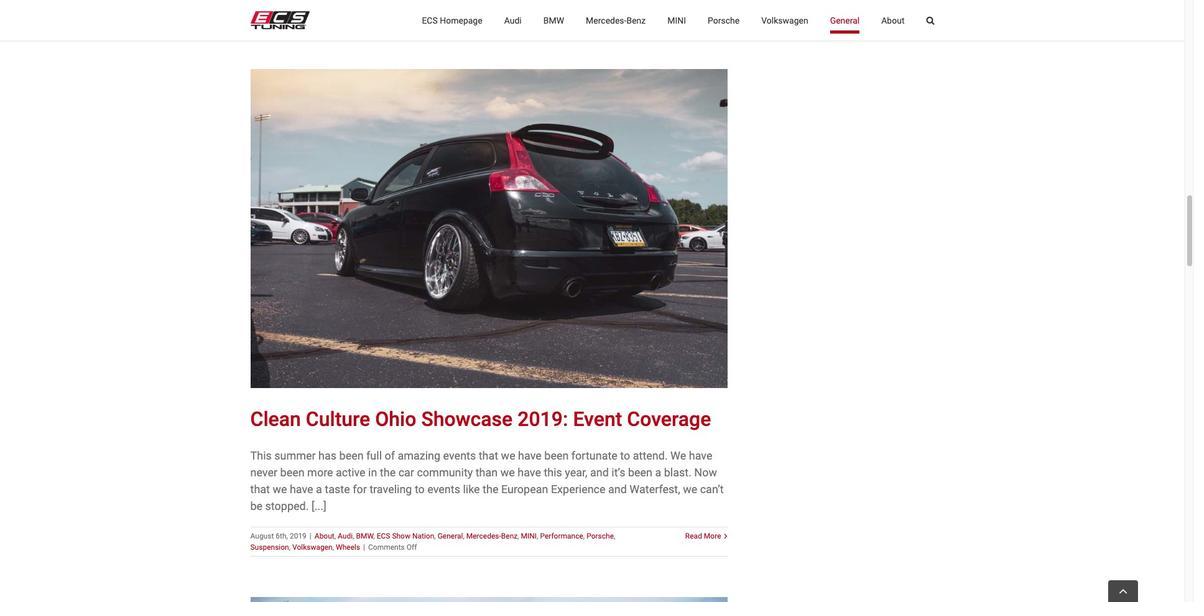 Task type: vqa. For each thing, say whether or not it's contained in the screenshot.
This
yes



Task type: locate. For each thing, give the bounding box(es) containing it.
1 horizontal spatial mercedes-
[[586, 15, 627, 25]]

read more for |
[[685, 531, 721, 540]]

0 horizontal spatial audi
[[338, 531, 353, 540]]

and
[[590, 466, 609, 479], [608, 482, 627, 495]]

0 vertical spatial mini
[[667, 15, 686, 25]]

wheels
[[336, 543, 360, 551]]

mini link left performance
[[521, 531, 537, 540]]

audi
[[504, 15, 522, 25], [338, 531, 353, 540]]

porsche inside august 6th, 2019 | about , audi , bmw , ecs show nation , general , mercedes-benz , mini , performance , porsche , suspension , volkswagen , wheels | comments off
[[587, 531, 614, 540]]

to up it's
[[620, 449, 630, 462]]

mini left performance
[[521, 531, 537, 540]]

0 horizontal spatial bmw link
[[356, 531, 373, 540]]

ecs tuning logo image
[[250, 11, 309, 29]]

1 vertical spatial mini link
[[521, 531, 537, 540]]

performance
[[540, 531, 583, 540]]

0 vertical spatial porsche link
[[708, 0, 740, 40]]

0 horizontal spatial about
[[315, 531, 334, 540]]

0 vertical spatial volkswagen
[[761, 15, 808, 25]]

we right than
[[500, 466, 515, 479]]

events up community
[[443, 449, 476, 462]]

|
[[310, 531, 311, 540], [363, 543, 365, 551]]

comments
[[411, 15, 447, 24], [368, 543, 405, 551]]

bmw link left mercedes-benz at the top of the page
[[543, 0, 564, 40]]

audi up wheels
[[338, 531, 353, 540]]

this summer has been full of amazing events that we have been fortunate to attend. we have never been more active in the car community than we have this year, and it's been a blast. now that we have a taste for traveling to events like the european experience and waterfest, we can't be stopped. [...]
[[250, 449, 724, 512]]

0 horizontal spatial benz
[[501, 531, 518, 540]]

the
[[380, 466, 396, 479], [483, 482, 498, 495]]

mercedes- inside mercedes-benz "link"
[[586, 15, 627, 25]]

events down community
[[427, 482, 460, 495]]

1 vertical spatial more
[[704, 531, 721, 540]]

read for |
[[685, 531, 702, 540]]

0 horizontal spatial the
[[380, 466, 396, 479]]

0 vertical spatial about
[[881, 15, 905, 25]]

1 vertical spatial and
[[608, 482, 627, 495]]

audi link up wheels
[[338, 531, 353, 540]]

2 read from the top
[[685, 531, 702, 540]]

2 more from the top
[[704, 531, 721, 540]]

1 vertical spatial |
[[363, 543, 365, 551]]

audi right homepage
[[504, 15, 522, 25]]

year,
[[565, 466, 587, 479]]

0 horizontal spatial about link
[[315, 531, 334, 540]]

0 horizontal spatial that
[[250, 482, 270, 495]]

ecs show nation link
[[377, 531, 434, 540]]

have
[[518, 449, 542, 462], [689, 449, 712, 462], [518, 466, 541, 479], [290, 482, 313, 495]]

volkswagen link
[[761, 0, 808, 40], [292, 543, 333, 551]]

0 horizontal spatial |
[[310, 531, 311, 540]]

1 vertical spatial volkswagen link
[[292, 543, 333, 551]]

0 vertical spatial the
[[380, 466, 396, 479]]

1 vertical spatial read more
[[685, 531, 721, 540]]

1 horizontal spatial audi link
[[504, 0, 522, 40]]

ecs
[[422, 15, 438, 25], [377, 531, 390, 540]]

0 vertical spatial events
[[443, 449, 476, 462]]

0 vertical spatial mercedes-benz link
[[586, 0, 646, 40]]

a up waterfest,
[[655, 466, 661, 479]]

this
[[544, 466, 562, 479]]

1 vertical spatial comments
[[368, 543, 405, 551]]

1 horizontal spatial comments
[[411, 15, 447, 24]]

2 read more from the top
[[685, 531, 721, 540]]

bmw link
[[543, 0, 564, 40], [356, 531, 373, 540]]

1 vertical spatial read
[[685, 531, 702, 540]]

0 vertical spatial a
[[655, 466, 661, 479]]

to
[[620, 449, 630, 462], [415, 482, 425, 495]]

suspension link
[[250, 543, 289, 551]]

off
[[449, 15, 459, 24], [407, 543, 417, 551]]

in
[[368, 466, 377, 479]]

1 horizontal spatial that
[[479, 449, 498, 462]]

ecs homepage link
[[422, 0, 482, 40]]

fortunate
[[571, 449, 617, 462]]

comments off
[[411, 15, 459, 24]]

1 horizontal spatial general link
[[830, 0, 860, 40]]

read
[[685, 15, 702, 24], [685, 531, 702, 540]]

1 vertical spatial benz
[[501, 531, 518, 540]]

1 vertical spatial porsche link
[[587, 531, 614, 540]]

performance link
[[540, 531, 583, 540]]

0 horizontal spatial audi link
[[338, 531, 353, 540]]

0 horizontal spatial bmw
[[356, 531, 373, 540]]

0 vertical spatial mercedes-
[[586, 15, 627, 25]]

1 vertical spatial volkswagen
[[292, 543, 333, 551]]

been down attend.
[[628, 466, 652, 479]]

a up [...]
[[316, 482, 322, 495]]

1 more from the top
[[704, 15, 721, 24]]

ecs left homepage
[[422, 15, 438, 25]]

benz
[[627, 15, 646, 25], [501, 531, 518, 540]]

community
[[417, 466, 473, 479]]

0 vertical spatial more
[[704, 15, 721, 24]]

0 horizontal spatial general
[[438, 531, 463, 540]]

,
[[334, 531, 336, 540], [353, 531, 354, 540], [373, 531, 375, 540], [434, 531, 436, 540], [463, 531, 464, 540], [518, 531, 519, 540], [537, 531, 538, 540], [583, 531, 585, 540], [614, 531, 615, 540], [289, 543, 290, 551], [333, 543, 334, 551]]

porsche link
[[708, 0, 740, 40], [587, 531, 614, 540]]

0 horizontal spatial mini link
[[521, 531, 537, 540]]

been up this
[[544, 449, 569, 462]]

of
[[385, 449, 395, 462]]

ecs left show
[[377, 531, 390, 540]]

0 horizontal spatial to
[[415, 482, 425, 495]]

that
[[479, 449, 498, 462], [250, 482, 270, 495]]

1 vertical spatial general
[[438, 531, 463, 540]]

0 horizontal spatial mini
[[521, 531, 537, 540]]

0 vertical spatial porsche
[[708, 15, 740, 25]]

1 read from the top
[[685, 15, 702, 24]]

0 horizontal spatial comments
[[368, 543, 405, 551]]

and down fortunate
[[590, 466, 609, 479]]

1 vertical spatial bmw link
[[356, 531, 373, 540]]

1 vertical spatial bmw
[[356, 531, 373, 540]]

0 vertical spatial read more
[[685, 15, 721, 24]]

stopped.
[[265, 499, 309, 512]]

more
[[704, 15, 721, 24], [704, 531, 721, 540]]

audi link
[[504, 0, 522, 40], [338, 531, 353, 540]]

1 vertical spatial ecs
[[377, 531, 390, 540]]

1 vertical spatial audi
[[338, 531, 353, 540]]

1 vertical spatial off
[[407, 543, 417, 551]]

1 horizontal spatial to
[[620, 449, 630, 462]]

2 read more link from the top
[[685, 530, 721, 541]]

0 vertical spatial general link
[[830, 0, 860, 40]]

summer
[[274, 449, 316, 462]]

1 vertical spatial general link
[[438, 531, 463, 540]]

| right '2019'
[[310, 531, 311, 540]]

to right traveling
[[415, 482, 425, 495]]

0 vertical spatial general
[[830, 15, 860, 25]]

mercedes-
[[586, 15, 627, 25], [466, 531, 501, 540]]

mini right mercedes-benz at the top of the page
[[667, 15, 686, 25]]

clean culture ohio showcase 2019: event coverage link
[[250, 407, 711, 431]]

0 horizontal spatial off
[[407, 543, 417, 551]]

been down summer
[[280, 466, 305, 479]]

mini link right mercedes-benz at the top of the page
[[667, 0, 686, 40]]

general
[[830, 15, 860, 25], [438, 531, 463, 540]]

a
[[655, 466, 661, 479], [316, 482, 322, 495]]

0 vertical spatial read
[[685, 15, 702, 24]]

0 vertical spatial comments
[[411, 15, 447, 24]]

be
[[250, 499, 263, 512]]

been
[[339, 449, 364, 462], [544, 449, 569, 462], [280, 466, 305, 479], [628, 466, 652, 479]]

0 horizontal spatial volkswagen link
[[292, 543, 333, 551]]

1 read more link from the top
[[685, 14, 721, 25]]

1 horizontal spatial mini link
[[667, 0, 686, 40]]

and down it's
[[608, 482, 627, 495]]

read more
[[685, 15, 721, 24], [685, 531, 721, 540]]

1 horizontal spatial the
[[483, 482, 498, 495]]

0 vertical spatial benz
[[627, 15, 646, 25]]

about
[[881, 15, 905, 25], [315, 531, 334, 540]]

1 vertical spatial audi link
[[338, 531, 353, 540]]

2020
[[291, 15, 308, 24]]

mini
[[667, 15, 686, 25], [521, 531, 537, 540]]

porsche
[[708, 15, 740, 25], [587, 531, 614, 540]]

1 vertical spatial porsche
[[587, 531, 614, 540]]

0 vertical spatial read more link
[[685, 14, 721, 25]]

bmw link up wheels
[[356, 531, 373, 540]]

1 horizontal spatial porsche link
[[708, 0, 740, 40]]

read more link
[[685, 14, 721, 25], [685, 530, 721, 541]]

traveling
[[370, 482, 412, 495]]

like
[[463, 482, 480, 495]]

we
[[501, 449, 515, 462], [500, 466, 515, 479], [273, 482, 287, 495], [683, 482, 697, 495]]

0 horizontal spatial ecs
[[377, 531, 390, 540]]

the right 'in'
[[380, 466, 396, 479]]

0 vertical spatial off
[[449, 15, 459, 24]]

0 horizontal spatial porsche
[[587, 531, 614, 540]]

1 vertical spatial mercedes-
[[466, 531, 501, 540]]

| right wheels
[[363, 543, 365, 551]]

mercedes- inside august 6th, 2019 | about , audi , bmw , ecs show nation , general , mercedes-benz , mini , performance , porsche , suspension , volkswagen , wheels | comments off
[[466, 531, 501, 540]]

read more link for |
[[685, 530, 721, 541]]

bmw up wheels
[[356, 531, 373, 540]]

can't
[[700, 482, 724, 495]]

general link
[[830, 0, 860, 40], [438, 531, 463, 540]]

ecs inside august 6th, 2019 | about , audi , bmw , ecs show nation , general , mercedes-benz , mini , performance , porsche , suspension , volkswagen , wheels | comments off
[[377, 531, 390, 540]]

1 vertical spatial the
[[483, 482, 498, 495]]

1 horizontal spatial mercedes-benz link
[[586, 0, 646, 40]]

bmw left mercedes-benz at the top of the page
[[543, 15, 564, 25]]

1 vertical spatial about
[[315, 531, 334, 540]]

mercedes-benz link
[[586, 0, 646, 40], [466, 531, 518, 540]]

benz inside august 6th, 2019 | about , audi , bmw , ecs show nation , general , mercedes-benz , mini , performance , porsche , suspension , volkswagen , wheels | comments off
[[501, 531, 518, 540]]

about link
[[881, 0, 905, 40], [315, 531, 334, 540]]

1 vertical spatial read more link
[[685, 530, 721, 541]]

ecs homepage
[[422, 15, 482, 25]]

volkswagen inside august 6th, 2019 | about , audi , bmw , ecs show nation , general , mercedes-benz , mini , performance , porsche , suspension , volkswagen , wheels | comments off
[[292, 543, 333, 551]]

bmw
[[543, 15, 564, 25], [356, 531, 373, 540]]

0 horizontal spatial general link
[[438, 531, 463, 540]]

mini link
[[667, 0, 686, 40], [521, 531, 537, 540]]

ohio
[[375, 407, 416, 431]]

1 read more from the top
[[685, 15, 721, 24]]

european
[[501, 482, 548, 495]]

events
[[443, 449, 476, 462], [427, 482, 460, 495]]

volkswagen
[[761, 15, 808, 25], [292, 543, 333, 551]]

that up than
[[479, 449, 498, 462]]

been up active
[[339, 449, 364, 462]]

1 horizontal spatial about
[[881, 15, 905, 25]]

0 horizontal spatial mercedes-
[[466, 531, 501, 540]]

1 vertical spatial mercedes-benz link
[[466, 531, 518, 540]]

audi link right homepage
[[504, 0, 522, 40]]

0 vertical spatial that
[[479, 449, 498, 462]]

0 horizontal spatial volkswagen
[[292, 543, 333, 551]]

the down than
[[483, 482, 498, 495]]

0 vertical spatial ecs
[[422, 15, 438, 25]]

that up be
[[250, 482, 270, 495]]

1 horizontal spatial about link
[[881, 0, 905, 40]]



Task type: describe. For each thing, give the bounding box(es) containing it.
0 vertical spatial mini link
[[667, 0, 686, 40]]

for
[[353, 482, 367, 495]]

waterfest,
[[630, 482, 680, 495]]

1 vertical spatial that
[[250, 482, 270, 495]]

1 vertical spatial about link
[[315, 531, 334, 540]]

1 horizontal spatial off
[[449, 15, 459, 24]]

1 horizontal spatial ecs
[[422, 15, 438, 25]]

august
[[250, 531, 274, 540]]

attend.
[[633, 449, 668, 462]]

6th,
[[276, 531, 288, 540]]

march
[[250, 15, 271, 24]]

comments inside august 6th, 2019 | about , audi , bmw , ecs show nation , general , mercedes-benz , mini , performance , porsche , suspension , volkswagen , wheels | comments off
[[368, 543, 405, 551]]

0 horizontal spatial mercedes-benz link
[[466, 531, 518, 540]]

[...]
[[312, 499, 326, 512]]

mercedes-benz
[[586, 15, 646, 25]]

full
[[366, 449, 382, 462]]

general inside august 6th, 2019 | about , audi , bmw , ecs show nation , general , mercedes-benz , mini , performance , porsche , suspension , volkswagen , wheels | comments off
[[438, 531, 463, 540]]

1 horizontal spatial volkswagen
[[761, 15, 808, 25]]

1 horizontal spatial benz
[[627, 15, 646, 25]]

has
[[318, 449, 337, 462]]

1 horizontal spatial |
[[363, 543, 365, 551]]

1 horizontal spatial bmw
[[543, 15, 564, 25]]

amazing
[[398, 449, 440, 462]]

0 vertical spatial audi
[[504, 15, 522, 25]]

clean culture ohio showcase 2019: event coverage
[[250, 407, 711, 431]]

culture
[[306, 407, 370, 431]]

we down blast.
[[683, 482, 697, 495]]

1 vertical spatial events
[[427, 482, 460, 495]]

blast.
[[664, 466, 692, 479]]

taste
[[325, 482, 350, 495]]

nation
[[412, 531, 434, 540]]

1 horizontal spatial a
[[655, 466, 661, 479]]

march 11th, 2020
[[250, 15, 308, 24]]

1 horizontal spatial mini
[[667, 15, 686, 25]]

we up the european
[[501, 449, 515, 462]]

audi inside august 6th, 2019 | about , audi , bmw , ecs show nation , general , mercedes-benz , mini , performance , porsche , suspension , volkswagen , wheels | comments off
[[338, 531, 353, 540]]

show
[[392, 531, 410, 540]]

2019
[[290, 531, 307, 540]]

0 horizontal spatial a
[[316, 482, 322, 495]]

coverage
[[627, 407, 711, 431]]

11th,
[[273, 15, 290, 24]]

than
[[476, 466, 498, 479]]

0 vertical spatial volkswagen link
[[761, 0, 808, 40]]

showcase
[[421, 407, 513, 431]]

0 vertical spatial audi link
[[504, 0, 522, 40]]

suspension
[[250, 543, 289, 551]]

bmw inside august 6th, 2019 | about , audi , bmw , ecs show nation , general , mercedes-benz , mini , performance , porsche , suspension , volkswagen , wheels | comments off
[[356, 531, 373, 540]]

wheels link
[[336, 543, 360, 551]]

car
[[398, 466, 414, 479]]

0 vertical spatial |
[[310, 531, 311, 540]]

1 horizontal spatial bmw link
[[543, 0, 564, 40]]

this
[[250, 449, 272, 462]]

read more link for comments off
[[685, 14, 721, 25]]

active
[[336, 466, 365, 479]]

we
[[670, 449, 686, 462]]

more for |
[[704, 531, 721, 540]]

mini inside august 6th, 2019 | about , audi , bmw , ecs show nation , general , mercedes-benz , mini , performance , porsche , suspension , volkswagen , wheels | comments off
[[521, 531, 537, 540]]

off inside august 6th, 2019 | about , audi , bmw , ecs show nation , general , mercedes-benz , mini , performance , porsche , suspension , volkswagen , wheels | comments off
[[407, 543, 417, 551]]

1 vertical spatial to
[[415, 482, 425, 495]]

experience
[[551, 482, 605, 495]]

homepage
[[440, 15, 482, 25]]

clean culture ohio showcase 2019: event coverage image
[[250, 69, 727, 388]]

never
[[250, 466, 277, 479]]

about inside august 6th, 2019 | about , audi , bmw , ecs show nation , general , mercedes-benz , mini , performance , porsche , suspension , volkswagen , wheels | comments off
[[315, 531, 334, 540]]

0 horizontal spatial porsche link
[[587, 531, 614, 540]]

0 vertical spatial to
[[620, 449, 630, 462]]

read more for comments off
[[685, 15, 721, 24]]

event
[[573, 407, 622, 431]]

more work: important services your car probably needs image
[[250, 597, 727, 602]]

more
[[307, 466, 333, 479]]

0 vertical spatial and
[[590, 466, 609, 479]]

1 horizontal spatial general
[[830, 15, 860, 25]]

read for comments off
[[685, 15, 702, 24]]

we up stopped.
[[273, 482, 287, 495]]

2019:
[[518, 407, 568, 431]]

0 vertical spatial about link
[[881, 0, 905, 40]]

august 6th, 2019 | about , audi , bmw , ecs show nation , general , mercedes-benz , mini , performance , porsche , suspension , volkswagen , wheels | comments off
[[250, 531, 615, 551]]

more for comments off
[[704, 15, 721, 24]]

clean
[[250, 407, 301, 431]]

now
[[694, 466, 717, 479]]

it's
[[612, 466, 625, 479]]



